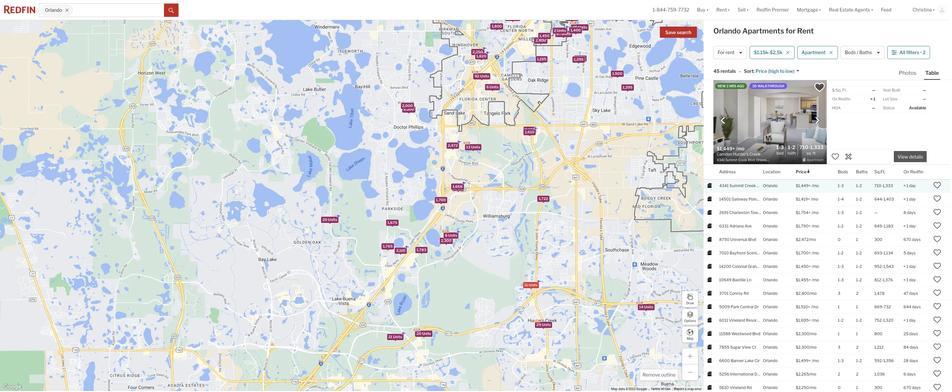 Task type: vqa. For each thing, say whether or not it's contained in the screenshot.


Task type: describe. For each thing, give the bounding box(es) containing it.
3d walkthrough
[[753, 84, 785, 88]]

2691
[[720, 210, 729, 215]]

rent inside dropdown button
[[717, 7, 727, 13]]

/mo for 6331 adriana ave
[[812, 224, 819, 229]]

$2,472
[[796, 237, 809, 242]]

on inside button
[[904, 169, 910, 174]]

1 vertical spatial 1,400
[[575, 56, 585, 61]]

0 vertical spatial 14 units
[[557, 31, 571, 36]]

report a map error link
[[675, 388, 702, 391]]

beds for beds / baths
[[845, 50, 856, 55]]

710-1,333
[[875, 183, 894, 188]]

1-844-759-7732
[[653, 7, 690, 13]]

0 horizontal spatial on redfin
[[833, 97, 851, 102]]

location
[[763, 169, 781, 174]]

/mo for 10649 bastille ln
[[812, 278, 819, 283]]

sugar
[[731, 345, 741, 350]]

favorite this home image for $2,472 /mo
[[934, 235, 942, 243]]

redfin inside 'button'
[[757, 7, 771, 13]]

0 vertical spatial 2,300
[[404, 107, 414, 112]]

< 1 day for 752-1,320
[[904, 318, 916, 323]]

redfin premier
[[757, 7, 789, 13]]

favorite button image
[[814, 82, 826, 93]]

5009
[[720, 305, 730, 310]]

/mo for 5009 park central dr
[[812, 305, 819, 310]]

real estate agents ▾ button
[[826, 0, 878, 20]]

$/sq. ft.
[[833, 88, 847, 93]]

$2,400 /mo
[[796, 291, 817, 296]]

2 vertical spatial dr
[[755, 372, 759, 377]]

universal
[[731, 237, 748, 242]]

new
[[718, 84, 726, 88]]

map for map
[[687, 337, 694, 341]]

1-3 for $1,449+ /mo
[[838, 183, 844, 188]]

remove $1.15k-$2.5k image
[[786, 51, 790, 55]]

lot
[[883, 97, 890, 102]]

1,765
[[383, 244, 393, 249]]

sort
[[744, 69, 754, 74]]

0 vertical spatial 1,295
[[574, 57, 584, 62]]

favorite this home image for 1,478
[[934, 289, 942, 297]]

5610 vineland rd
[[720, 386, 752, 391]]

644 days
[[904, 305, 921, 310]]

b1-
[[768, 372, 775, 377]]

$2,250 /mo
[[796, 386, 817, 391]]

$1,449+ /mo
[[796, 183, 819, 188]]

$1,455+ /mo
[[796, 278, 819, 283]]

649-1,183
[[875, 224, 894, 229]]

1-2 for 592-1,356
[[857, 359, 862, 364]]

$2,250
[[796, 386, 810, 391]]

beds button
[[838, 165, 849, 179]]

creek
[[745, 183, 756, 188]]

hrs
[[730, 84, 737, 88]]

4341
[[720, 183, 729, 188]]

▾ for sell ▾
[[747, 7, 749, 13]]

remove orlando image
[[65, 8, 69, 12]]

bastille
[[733, 278, 746, 283]]

1,333 for 710-1,333 sq. ft.
[[811, 145, 824, 151]]

670 for $2,250 /mo
[[904, 386, 912, 391]]

1 vertical spatial baths
[[857, 169, 868, 174]]

map region
[[0, 0, 779, 392]]

$1,700+ /mo
[[796, 251, 819, 256]]

— down < 1
[[872, 106, 876, 110]]

/mo for 8750 universal blvd
[[809, 237, 816, 242]]

view details
[[898, 154, 924, 160]]

favorite this home image for $2,300 /mo
[[934, 330, 942, 338]]

1-3 for $1,754+ /mo
[[838, 210, 844, 215]]

ct
[[752, 345, 757, 350]]

central
[[741, 305, 754, 310]]

apartment button
[[798, 46, 838, 59]]

size
[[890, 97, 898, 102]]

< 1 day for 952-1,543
[[904, 264, 916, 269]]

710-1,333 sq. ft.
[[800, 145, 824, 156]]

walkthrough
[[758, 84, 785, 88]]

save
[[666, 30, 676, 35]]

to
[[780, 69, 785, 74]]

< 1 day for 710-1,333
[[904, 183, 916, 188]]

$1,499+
[[796, 359, 811, 364]]

$1,449+
[[796, 183, 811, 188]]

rd for 5610 vineland rd
[[747, 386, 752, 391]]

$1,499+ /mo
[[796, 359, 819, 364]]

terms of use link
[[651, 388, 671, 391]]

$1,510+
[[796, 305, 811, 310]]

/mo for 14501 gateway pointe cir
[[811, 197, 819, 202]]

favorite this home image for $1,790+ /mo
[[934, 222, 942, 230]]

map data ©2023 google
[[611, 388, 647, 391]]

1 horizontal spatial 20 units
[[417, 332, 431, 336]]

1 vertical spatial on redfin
[[904, 169, 924, 174]]

1-844-759-7732 link
[[653, 7, 690, 13]]

1-3 for $1,455+ /mo
[[838, 278, 844, 283]]

blvd up ct
[[753, 332, 761, 337]]

812-
[[875, 278, 883, 283]]

8750
[[720, 237, 730, 242]]

6 for 6 units
[[486, 85, 489, 90]]

/mo for 7855 sugar view ct
[[810, 345, 817, 350]]

— for built
[[923, 88, 927, 93]]

rd for 3701 conroy rd
[[744, 291, 749, 296]]

photo of 4341 summit creek blvd, orlando, fl 32837 image
[[714, 80, 827, 164]]

lake
[[745, 359, 754, 364]]

days for 11588 westwood blvd
[[910, 332, 918, 337]]

6 for 6 days
[[904, 372, 907, 377]]

days for 5610 vineland rd
[[913, 386, 921, 391]]

6 days
[[904, 372, 916, 377]]

3d
[[753, 84, 757, 88]]

< for 649-1,183
[[904, 224, 906, 229]]

84
[[904, 345, 909, 350]]

14501
[[720, 197, 731, 202]]

$1,754+ /mo
[[796, 210, 819, 215]]

1-3 for $1,499+ /mo
[[838, 359, 844, 364]]

$2,400
[[796, 291, 810, 296]]

options
[[685, 319, 696, 323]]

6 units
[[486, 85, 499, 90]]

$2,265
[[796, 372, 809, 377]]

47
[[904, 291, 909, 296]]

▾ for rent ▾
[[728, 7, 730, 13]]

1-2 for 644-1,403
[[857, 197, 862, 202]]

terms of use
[[651, 388, 671, 391]]

estate
[[840, 7, 854, 13]]

beds / baths
[[845, 50, 872, 55]]

previous button image
[[720, 117, 727, 124]]

1 vertical spatial rent
[[798, 27, 814, 35]]

photos
[[899, 70, 917, 76]]

dr for central
[[755, 305, 759, 310]]

favorite this home image for —
[[934, 208, 942, 216]]

644-1,403
[[875, 197, 895, 202]]

1,356
[[884, 359, 894, 364]]

scenic
[[747, 251, 759, 256]]

732
[[884, 305, 891, 310]]

draw button
[[682, 291, 699, 308]]

5 ▾ from the left
[[872, 7, 874, 13]]

sq.ft.
[[875, 169, 886, 174]]

$1,700+
[[796, 251, 811, 256]]

1-2 for 649-1,183
[[857, 224, 862, 229]]

0 vertical spatial on
[[833, 97, 838, 102]]

1 horizontal spatial 2,300
[[441, 239, 452, 243]]

2,022
[[525, 127, 535, 132]]

buy ▾ button
[[698, 0, 709, 20]]

buy ▾ button
[[694, 0, 713, 20]]

670 for $2,472 /mo
[[904, 237, 912, 242]]

favorite button checkbox
[[814, 82, 826, 93]]

< 1
[[871, 97, 876, 102]]

$1,790+ /mo
[[796, 224, 819, 229]]

days for 8750 universal blvd
[[913, 237, 921, 242]]

1 horizontal spatial redfin
[[839, 97, 851, 102]]

670 days for $2,472 /mo
[[904, 237, 921, 242]]

days for 3701 conroy rd
[[910, 291, 918, 296]]

sell
[[738, 7, 746, 13]]

▾ for mortgage ▾
[[819, 7, 822, 13]]

1 vertical spatial 14
[[639, 305, 644, 310]]

8 for 8 days
[[904, 210, 907, 215]]

952-1,543
[[875, 264, 894, 269]]

710- for 710-1,333 sq. ft.
[[800, 145, 811, 151]]

rentals
[[721, 69, 736, 74]]

1- inside the 1-3 bed
[[777, 145, 781, 151]]

/mo for 11588 westwood blvd
[[810, 332, 817, 337]]

day for 1,543
[[910, 264, 916, 269]]

days for 5256 international dr unit b1-alt
[[908, 372, 916, 377]]

$1,455+
[[796, 278, 811, 283]]

mortgage ▾ button
[[793, 0, 826, 20]]

1 vertical spatial 20
[[417, 332, 421, 336]]

3701
[[720, 291, 729, 296]]

day for 1,333
[[910, 183, 916, 188]]

dr for scenic
[[760, 251, 765, 256]]

next button image
[[814, 117, 821, 124]]

0 vertical spatial 14
[[557, 31, 561, 36]]

1,333 for 710-1,333
[[883, 183, 894, 188]]

< 1 day for 649-1,183
[[904, 224, 916, 229]]

$1,419+
[[796, 197, 811, 202]]

submit search image
[[169, 8, 174, 13]]



Task type: locate. For each thing, give the bounding box(es) containing it.
map down options
[[687, 337, 694, 341]]

$1.15k-$2.5k
[[754, 50, 783, 55]]

< left lot on the right top of page
[[871, 97, 873, 102]]

6 day from the top
[[910, 318, 916, 323]]

/mo up $1,700+ /mo
[[809, 237, 816, 242]]

0 vertical spatial 6
[[486, 85, 489, 90]]

price inside button
[[796, 169, 807, 174]]

rent right for
[[798, 27, 814, 35]]

▾ right mortgage
[[819, 7, 822, 13]]

4 units
[[507, 15, 519, 20]]

baths left sq.ft.
[[857, 169, 868, 174]]

1 vertical spatial redfin
[[839, 97, 851, 102]]

300 up 693-
[[875, 237, 883, 242]]

beds down x-out this home image
[[838, 169, 849, 174]]

view
[[898, 154, 909, 160], [742, 345, 751, 350]]

price right :
[[756, 69, 768, 74]]

2 inside button
[[923, 50, 926, 55]]

x-out this home image
[[845, 153, 853, 161]]

2 day from the top
[[910, 197, 916, 202]]

▾ for buy ▾
[[707, 7, 709, 13]]

1 670 from the top
[[904, 237, 912, 242]]

vineland right 6011
[[729, 318, 746, 323]]

buy ▾
[[698, 7, 709, 13]]

< for 644-1,403
[[904, 197, 906, 202]]

1 favorite this home image from the top
[[934, 222, 942, 230]]

favorite this home image for $1,455+ /mo
[[934, 276, 942, 284]]

1 vertical spatial 4
[[842, 197, 844, 202]]

/mo for 5256 international dr unit b1-alt
[[809, 372, 817, 377]]

day for 1,183
[[910, 224, 916, 229]]

0 horizontal spatial price
[[756, 69, 768, 74]]

1 $2,300 from the top
[[796, 332, 810, 337]]

0 vertical spatial $2,300 /mo
[[796, 332, 817, 337]]

3 favorite this home image from the top
[[934, 262, 942, 270]]

1 vertical spatial ft.
[[813, 151, 817, 156]]

1,295
[[574, 57, 584, 62], [623, 85, 633, 90]]

beds inside button
[[845, 50, 856, 55]]

6011
[[720, 318, 729, 323]]

670 days down 6 days at the right bottom
[[904, 386, 921, 391]]

/mo down $1,695+ /mo
[[810, 332, 817, 337]]

save search
[[666, 30, 692, 35]]

0 vertical spatial 45
[[573, 25, 578, 29]]

1 vertical spatial 300
[[875, 386, 883, 391]]

$2,300 /mo down $1,695+ /mo
[[796, 332, 817, 337]]

1 vertical spatial 14 units
[[639, 305, 653, 310]]

resort
[[746, 318, 759, 323]]

rd down 5256 international dr unit b1-alt
[[747, 386, 752, 391]]

1 vertical spatial $2,300
[[796, 345, 810, 350]]

1,134
[[884, 251, 894, 256]]

cir for pointe
[[762, 197, 767, 202]]

view left ct
[[742, 345, 751, 350]]

$2,300 up $1,499+
[[796, 345, 810, 350]]

orlando apartments for rent
[[714, 27, 814, 35]]

0 vertical spatial cir
[[762, 197, 767, 202]]

< 1 day for 644-1,403
[[904, 197, 916, 202]]

10649 bastille ln
[[720, 278, 752, 283]]

blvd right universal
[[749, 237, 757, 242]]

45 for 45 units
[[573, 25, 578, 29]]

favorite this home image
[[832, 153, 840, 161], [934, 181, 942, 189], [934, 195, 942, 203], [934, 208, 942, 216], [934, 249, 942, 257], [934, 289, 942, 297], [934, 303, 942, 311], [934, 343, 942, 351], [934, 357, 942, 365]]

2,300
[[404, 107, 414, 112], [441, 239, 452, 243]]

812-1,376
[[875, 278, 893, 283]]

for
[[718, 50, 725, 55]]

colonial
[[733, 264, 747, 269]]

$2,300 /mo for 3
[[796, 345, 817, 350]]

6 favorite this home image from the top
[[934, 330, 942, 338]]

1-4
[[838, 197, 844, 202]]

vineland right 5610
[[730, 386, 746, 391]]

/mo right $1,510+
[[812, 305, 819, 310]]

filters
[[907, 50, 920, 55]]

day for 1,403
[[910, 197, 916, 202]]

▾ for christina ▾
[[933, 7, 935, 13]]

670 days for $2,250 /mo
[[904, 386, 921, 391]]

1-2 for 812-1,376
[[857, 278, 862, 283]]

0 for $2,250 /mo
[[838, 386, 841, 391]]

0 vertical spatial •
[[921, 50, 922, 55]]

1 vertical spatial •
[[740, 69, 741, 75]]

table button
[[925, 70, 941, 80]]

/mo for 6011 vineland resort way
[[812, 318, 819, 323]]

< 1 day for 812-1,376
[[904, 278, 916, 283]]

0 vertical spatial 8
[[904, 210, 907, 215]]

$2,300 for 1
[[796, 332, 810, 337]]

1 670 days from the top
[[904, 237, 921, 242]]

/mo right $1,450+
[[812, 264, 820, 269]]

0 vertical spatial 20
[[323, 218, 327, 222]]

/mo right $1,754+
[[812, 210, 819, 215]]

< for 710-1,333
[[904, 183, 906, 188]]

/mo for 6600 banner lake cir
[[812, 359, 819, 364]]

8 units
[[445, 233, 457, 238]]

• for rentals
[[740, 69, 741, 75]]

rent right buy ▾
[[717, 7, 727, 13]]

day up 8 days
[[910, 197, 916, 202]]

• right the filters
[[921, 50, 922, 55]]

▾ left sell
[[728, 7, 730, 13]]

< up 25 at the bottom of page
[[904, 318, 906, 323]]

1 vertical spatial rd
[[747, 386, 752, 391]]

▾ right christina
[[933, 7, 935, 13]]

0 vertical spatial 670
[[904, 237, 912, 242]]

1 horizontal spatial on
[[904, 169, 910, 174]]

favorite this home image for $1,450+ /mo
[[934, 262, 942, 270]]

5 favorite this home image from the top
[[934, 316, 942, 324]]

map for map data ©2023 google
[[611, 388, 618, 391]]

year built
[[883, 88, 901, 93]]

favorite this home image for 710-1,333
[[934, 181, 942, 189]]

westwood
[[732, 332, 752, 337]]

4 < 1 day from the top
[[904, 264, 916, 269]]

1,543
[[884, 264, 894, 269]]

/mo for 14200 colonial grand blvd
[[812, 264, 820, 269]]

45
[[573, 25, 578, 29], [714, 69, 720, 74]]

day down 644 days
[[910, 318, 916, 323]]

rent ▾
[[717, 7, 730, 13]]

1,400 down the 1,550
[[571, 28, 581, 32]]

0 vertical spatial 1,333
[[811, 145, 824, 151]]

1-3 for $1,450+ /mo
[[838, 264, 844, 269]]

1 vertical spatial 1,333
[[883, 183, 894, 188]]

2,472
[[448, 144, 458, 148]]

4 ▾ from the left
[[819, 7, 822, 13]]

/mo for 7010 bayfront scenic dr
[[812, 251, 819, 256]]

redfin down $/sq. ft.
[[839, 97, 851, 102]]

1 vertical spatial 1,295
[[623, 85, 633, 90]]

0 vertical spatial 20 units
[[323, 218, 337, 222]]

on redfin button
[[904, 165, 924, 179]]

redfin inside button
[[911, 169, 924, 174]]

1,333 up 1,403 at the bottom
[[883, 183, 894, 188]]

ft. inside 710-1,333 sq. ft.
[[813, 151, 817, 156]]

< 1 day up 47 days
[[904, 278, 916, 283]]

▾ right buy
[[707, 7, 709, 13]]

1,400 down 45 units
[[575, 56, 585, 61]]

1 1-3 from the top
[[838, 183, 844, 188]]

real estate agents ▾
[[830, 7, 874, 13]]

25 days
[[904, 332, 918, 337]]

$1,695+
[[796, 318, 811, 323]]

favorite this home image for $2,265 /mo
[[934, 370, 942, 378]]

3 inside the 1-3 bed
[[781, 145, 784, 151]]

2 favorite this home image from the top
[[934, 235, 942, 243]]

• left sort at the top of the page
[[740, 69, 741, 75]]

/mo down $1,499+ /mo
[[809, 372, 817, 377]]

1 horizontal spatial 8
[[904, 210, 907, 215]]

1,820
[[477, 54, 486, 59]]

$2,300 /mo
[[796, 332, 817, 337], [796, 345, 817, 350]]

4 1-3 from the top
[[838, 278, 844, 283]]

45 left rentals
[[714, 69, 720, 74]]

$2,300 /mo up $1,499+ /mo
[[796, 345, 817, 350]]

$2,265 /mo
[[796, 372, 817, 377]]

blvd right grand
[[760, 264, 768, 269]]

0 horizontal spatial 20
[[323, 218, 327, 222]]

0 horizontal spatial 8
[[445, 233, 448, 238]]

on up hoa
[[833, 97, 838, 102]]

units
[[510, 15, 519, 20], [578, 25, 587, 29], [557, 28, 566, 33], [562, 31, 571, 36], [480, 74, 489, 79], [490, 85, 499, 90], [471, 145, 480, 150], [328, 218, 337, 222], [448, 233, 457, 238], [529, 283, 538, 288], [644, 305, 653, 310], [542, 323, 551, 328], [422, 332, 431, 336], [393, 335, 402, 340]]

1,722
[[539, 197, 548, 201]]

710- inside 710-1,333 sq. ft.
[[800, 145, 811, 151]]

ft. right sq.
[[813, 151, 817, 156]]

0 vertical spatial 670 days
[[904, 237, 921, 242]]

mortgage ▾
[[797, 7, 822, 13]]

670 days up 5 days
[[904, 237, 921, 242]]

7855
[[720, 345, 730, 350]]

rd
[[744, 291, 749, 296], [747, 386, 752, 391]]

3 < 1 day from the top
[[904, 224, 916, 229]]

— down the 644-
[[875, 210, 878, 215]]

2 1-3 from the top
[[838, 210, 844, 215]]

cir right pointe
[[762, 197, 767, 202]]

5 < 1 day from the top
[[904, 278, 916, 283]]

/mo down $1,455+ /mo
[[810, 291, 817, 296]]

day down 8 days
[[910, 224, 916, 229]]

ft. right $/sq.
[[843, 88, 847, 93]]

14
[[557, 31, 561, 36], [639, 305, 644, 310]]

dr right scenic
[[760, 251, 765, 256]]

<
[[871, 97, 873, 102], [904, 183, 906, 188], [904, 197, 906, 202], [904, 224, 906, 229], [904, 264, 906, 269], [904, 278, 906, 283], [904, 318, 906, 323]]

on down view details
[[904, 169, 910, 174]]

6
[[486, 85, 489, 90], [904, 372, 907, 377]]

1 vertical spatial view
[[742, 345, 751, 350]]

days for 2691 charleston town pl
[[908, 210, 916, 215]]

0 horizontal spatial map
[[611, 388, 618, 391]]

• for filters
[[921, 50, 922, 55]]

0 horizontal spatial cir
[[755, 359, 760, 364]]

1 300 from the top
[[875, 237, 883, 242]]

8 for 8 units
[[445, 233, 448, 238]]

3 1-3 from the top
[[838, 264, 844, 269]]

0 horizontal spatial 710-
[[800, 145, 811, 151]]

price inside 'button'
[[756, 69, 768, 74]]

0 vertical spatial ft.
[[843, 88, 847, 93]]

< down on redfin button
[[904, 183, 906, 188]]

< up 8 days
[[904, 197, 906, 202]]

< down 8 days
[[904, 224, 906, 229]]

1-2 for 752-1,320
[[857, 318, 862, 323]]

0 vertical spatial baths
[[860, 50, 872, 55]]

592-1,356
[[875, 359, 894, 364]]

710- for 710-1,333
[[875, 183, 883, 188]]

14200
[[720, 264, 732, 269]]

on redfin
[[833, 97, 851, 102], [904, 169, 924, 174]]

1-2 for 710-1,333
[[857, 183, 862, 188]]

1 horizontal spatial ft.
[[843, 88, 847, 93]]

remove apartment image
[[830, 51, 834, 55]]

0 horizontal spatial 1,295
[[574, 57, 584, 62]]

• inside 45 rentals •
[[740, 69, 741, 75]]

0 horizontal spatial 4
[[507, 15, 509, 20]]

1 horizontal spatial 14
[[639, 305, 644, 310]]

terms
[[651, 388, 660, 391]]

location button
[[763, 165, 781, 179]]

5 1-3 from the top
[[838, 359, 844, 364]]

2 0 from the top
[[838, 386, 841, 391]]

644
[[904, 305, 912, 310]]

1,666
[[453, 185, 463, 189]]

7855 sugar view ct
[[720, 345, 757, 350]]

300 down 1,036
[[875, 386, 883, 391]]

/mo for 4341 summit creek blvd
[[812, 183, 819, 188]]

1 horizontal spatial 6
[[904, 372, 907, 377]]

6 < 1 day from the top
[[904, 318, 916, 323]]

6 down 92 units
[[486, 85, 489, 90]]

670 up 5 days
[[904, 237, 912, 242]]

1 horizontal spatial view
[[898, 154, 909, 160]]

vineland for 6011
[[729, 318, 746, 323]]

/mo right "$1,700+" at the bottom of the page
[[812, 251, 819, 256]]

0 horizontal spatial redfin
[[757, 7, 771, 13]]

8 favorite this home image from the top
[[934, 384, 942, 391]]

favorite this home image for $2,250 /mo
[[934, 384, 942, 391]]

day for 1,320
[[910, 318, 916, 323]]

< for 952-1,543
[[904, 264, 906, 269]]

< 1 day down 5 days
[[904, 264, 916, 269]]

redfin left premier
[[757, 7, 771, 13]]

0 horizontal spatial 2,300
[[404, 107, 414, 112]]

favorite this home image for 592-1,356
[[934, 357, 942, 365]]

45 inside 45 rentals •
[[714, 69, 720, 74]]

redfin down details
[[911, 169, 924, 174]]

baths right "/"
[[860, 50, 872, 55]]

0 vertical spatial view
[[898, 154, 909, 160]]

8 inside map region
[[445, 233, 448, 238]]

1-2 for 693-1,134
[[857, 251, 862, 256]]

/mo right $1,449+
[[812, 183, 819, 188]]

favorite this home image for $1,695+ /mo
[[934, 316, 942, 324]]

0 for $2,472 /mo
[[838, 237, 841, 242]]

view details button
[[894, 151, 927, 163]]

0 vertical spatial on redfin
[[833, 97, 851, 102]]

/mo up $1,499+ /mo
[[810, 345, 817, 350]]

0 vertical spatial vineland
[[729, 318, 746, 323]]

days for 6600 banner lake cir
[[910, 359, 919, 364]]

favorite this home image for 644-1,403
[[934, 195, 942, 203]]

670
[[904, 237, 912, 242], [904, 386, 912, 391]]

2 670 days from the top
[[904, 386, 921, 391]]

1-2 for —
[[857, 210, 862, 215]]

mortgage ▾ button
[[797, 0, 822, 20]]

670 days
[[904, 237, 921, 242], [904, 386, 921, 391]]

92
[[475, 74, 479, 79]]

cir
[[762, 197, 767, 202], [755, 359, 760, 364]]

1 vertical spatial 6
[[904, 372, 907, 377]]

1 vertical spatial 670
[[904, 386, 912, 391]]

report a map error
[[675, 388, 702, 391]]

1 < 1 day from the top
[[904, 183, 916, 188]]

1 horizontal spatial price
[[796, 169, 807, 174]]

/mo right $1,455+
[[812, 278, 819, 283]]

1- inside '1-2 bath'
[[788, 145, 793, 151]]

1 horizontal spatial cir
[[762, 197, 767, 202]]

heading
[[717, 145, 771, 163]]

/mo for 5610 vineland rd
[[810, 386, 817, 391]]

conroy
[[730, 291, 743, 296]]

6 inside map region
[[486, 85, 489, 90]]

45 inside map region
[[573, 25, 578, 29]]

0
[[838, 237, 841, 242], [838, 386, 841, 391]]

google image
[[2, 383, 23, 392]]

/mo right $1,419+
[[811, 197, 819, 202]]

1 vertical spatial vineland
[[730, 386, 746, 391]]

45 for 45 rentals •
[[714, 69, 720, 74]]

1,450
[[540, 33, 550, 38]]

0 horizontal spatial rent
[[717, 7, 727, 13]]

outline
[[661, 373, 676, 378]]

baths inside button
[[860, 50, 872, 55]]

2 $2,300 /mo from the top
[[796, 345, 817, 350]]

price
[[756, 69, 768, 74], [796, 169, 807, 174]]

0 horizontal spatial 45
[[573, 25, 578, 29]]

$1.15k-
[[754, 50, 770, 55]]

favorite this home image for 669-732
[[934, 303, 942, 311]]

dr left unit
[[755, 372, 759, 377]]

0 horizontal spatial 6
[[486, 85, 489, 90]]

300 for $2,250 /mo
[[875, 386, 883, 391]]

for rent button
[[714, 46, 748, 59]]

710- up the 644-
[[875, 183, 883, 188]]

0 vertical spatial rd
[[744, 291, 749, 296]]

1 vertical spatial cir
[[755, 359, 760, 364]]

4 inside map region
[[507, 15, 509, 20]]

dr right central
[[755, 305, 759, 310]]

• inside button
[[921, 50, 922, 55]]

0 vertical spatial price
[[756, 69, 768, 74]]

▾ right sell
[[747, 7, 749, 13]]

1 horizontal spatial on redfin
[[904, 169, 924, 174]]

< down '5'
[[904, 264, 906, 269]]

< 1 day up 8 days
[[904, 197, 916, 202]]

0 horizontal spatial on
[[833, 97, 838, 102]]

favorite this home image for 693-1,134
[[934, 249, 942, 257]]

1 $2,300 /mo from the top
[[796, 332, 817, 337]]

1 vertical spatial dr
[[755, 305, 759, 310]]

20 units
[[323, 218, 337, 222], [417, 332, 431, 336]]

on redfin down details
[[904, 169, 924, 174]]

save search button
[[660, 27, 697, 38]]

/mo for 3701 conroy rd
[[810, 291, 817, 296]]

1,700
[[436, 198, 446, 202]]

< 1 day up 25 days
[[904, 318, 916, 323]]

0 horizontal spatial 14 units
[[557, 31, 571, 36]]

1 horizontal spatial 4
[[842, 197, 844, 202]]

1 vertical spatial beds
[[838, 169, 849, 174]]

feed
[[882, 7, 892, 13]]

1 vertical spatial 670 days
[[904, 386, 921, 391]]

45 down the 1,550
[[573, 25, 578, 29]]

1 vertical spatial 8
[[445, 233, 448, 238]]

4 favorite this home image from the top
[[934, 276, 942, 284]]

— up available
[[923, 97, 927, 102]]

2 $2,300 from the top
[[796, 345, 810, 350]]

$2,300 for 3
[[796, 345, 810, 350]]

670 down 6 days at the right bottom
[[904, 386, 912, 391]]

1 vertical spatial map
[[611, 388, 618, 391]]

days for 7010 bayfront scenic dr
[[907, 251, 916, 256]]

4 day from the top
[[910, 264, 916, 269]]

0 vertical spatial 0
[[838, 237, 841, 242]]

2 300 from the top
[[875, 386, 883, 391]]

None search field
[[73, 4, 164, 17]]

1 horizontal spatial 1,333
[[883, 183, 894, 188]]

0 horizontal spatial 20 units
[[323, 218, 337, 222]]

< 1 day down 8 days
[[904, 224, 916, 229]]

1 0 from the top
[[838, 237, 841, 242]]

5256 international dr unit b1-alt
[[720, 372, 782, 377]]

0 horizontal spatial 14
[[557, 31, 561, 36]]

1,333 up sq.
[[811, 145, 824, 151]]

mortgage
[[797, 7, 819, 13]]

price for price
[[796, 169, 807, 174]]

/mo right $1,790+
[[812, 224, 819, 229]]

0 vertical spatial dr
[[760, 251, 765, 256]]

1 day from the top
[[910, 183, 916, 188]]

price up $1,449+
[[796, 169, 807, 174]]

0 vertical spatial $2,300
[[796, 332, 810, 337]]

map left the data
[[611, 388, 618, 391]]

2 670 from the top
[[904, 386, 912, 391]]

2 inside '1-2 bath'
[[793, 145, 796, 151]]

2 ▾ from the left
[[728, 7, 730, 13]]

1 horizontal spatial rent
[[798, 27, 814, 35]]

29
[[536, 323, 541, 328]]

21
[[388, 335, 392, 340]]

/mo for 2691 charleston town pl
[[812, 210, 819, 215]]

on redfin down $/sq. ft.
[[833, 97, 851, 102]]

/mo down $2,265 /mo
[[810, 386, 817, 391]]

view inside button
[[898, 154, 909, 160]]

0 vertical spatial map
[[687, 337, 694, 341]]

1 vertical spatial 0
[[838, 386, 841, 391]]

details
[[910, 154, 924, 160]]

6 ▾ from the left
[[933, 7, 935, 13]]

favorite this home image
[[934, 222, 942, 230], [934, 235, 942, 243], [934, 262, 942, 270], [934, 276, 942, 284], [934, 316, 942, 324], [934, 330, 942, 338], [934, 370, 942, 378], [934, 384, 942, 391]]

1 horizontal spatial 45
[[714, 69, 720, 74]]

1 horizontal spatial 1,295
[[623, 85, 633, 90]]

1 vertical spatial 45
[[714, 69, 720, 74]]

< for 812-1,376
[[904, 278, 906, 283]]

day for 1,376
[[910, 278, 916, 283]]

$2,300 down the $1,695+ at the right bottom of the page
[[796, 332, 810, 337]]

0 vertical spatial 710-
[[800, 145, 811, 151]]

11588 westwood blvd orlando
[[720, 332, 778, 337]]

ln
[[747, 278, 752, 283]]

3 day from the top
[[910, 224, 916, 229]]

5610
[[720, 386, 729, 391]]

cir right lake
[[755, 359, 760, 364]]

710- up sq.
[[800, 145, 811, 151]]

1 ▾ from the left
[[707, 7, 709, 13]]

beds left "/"
[[845, 50, 856, 55]]

day down 5 days
[[910, 264, 916, 269]]

— up < 1
[[872, 88, 876, 93]]

/mo right the $1,695+ at the right bottom of the page
[[812, 318, 819, 323]]

$1,754+
[[796, 210, 811, 215]]

blvd right creek
[[757, 183, 765, 188]]

▾ right agents
[[872, 7, 874, 13]]

0 vertical spatial 4
[[507, 15, 509, 20]]

< 1 day down on redfin button
[[904, 183, 916, 188]]

view left details
[[898, 154, 909, 160]]

beds for beds
[[838, 169, 849, 174]]

—
[[872, 88, 876, 93], [923, 88, 927, 93], [923, 97, 927, 102], [872, 106, 876, 110], [875, 210, 878, 215]]

map inside button
[[687, 337, 694, 341]]

644-
[[875, 197, 884, 202]]

1 vertical spatial on
[[904, 169, 910, 174]]

— down table button
[[923, 88, 927, 93]]

day up 47 days
[[910, 278, 916, 283]]

christina
[[913, 7, 932, 13]]

5 day from the top
[[910, 278, 916, 283]]

6 down 28
[[904, 372, 907, 377]]

0 horizontal spatial 1,333
[[811, 145, 824, 151]]

— for size
[[923, 97, 927, 102]]

1,478
[[875, 291, 885, 296]]

0 vertical spatial 300
[[875, 237, 883, 242]]

rd right conroy
[[744, 291, 749, 296]]

2 vertical spatial redfin
[[911, 169, 924, 174]]

0 vertical spatial 1,400
[[571, 28, 581, 32]]

1,333 inside 710-1,333 sq. ft.
[[811, 145, 824, 151]]

1 vertical spatial price
[[796, 169, 807, 174]]

1 vertical spatial 2,300
[[441, 239, 452, 243]]

real
[[830, 7, 839, 13]]

(high
[[769, 69, 779, 74]]

cir for lake
[[755, 359, 760, 364]]

1-2 for 952-1,543
[[857, 264, 862, 269]]

sq.ft. button
[[875, 165, 886, 179]]

$2,300 /mo for 1
[[796, 332, 817, 337]]

vineland for 5610
[[730, 386, 746, 391]]

2 < 1 day from the top
[[904, 197, 916, 202]]

< for 752-1,320
[[904, 318, 906, 323]]

2 horizontal spatial redfin
[[911, 169, 924, 174]]

300 for $2,472 /mo
[[875, 237, 883, 242]]

feed button
[[878, 0, 909, 20]]

7 favorite this home image from the top
[[934, 370, 942, 378]]

price for price (high to low)
[[756, 69, 768, 74]]

1 horizontal spatial 14 units
[[639, 305, 653, 310]]

2 inside map region
[[554, 28, 556, 33]]

3 ▾ from the left
[[747, 7, 749, 13]]

days for 5009 park central dr
[[913, 305, 921, 310]]

/mo right $1,499+
[[812, 359, 819, 364]]

bayfront
[[730, 251, 746, 256]]



